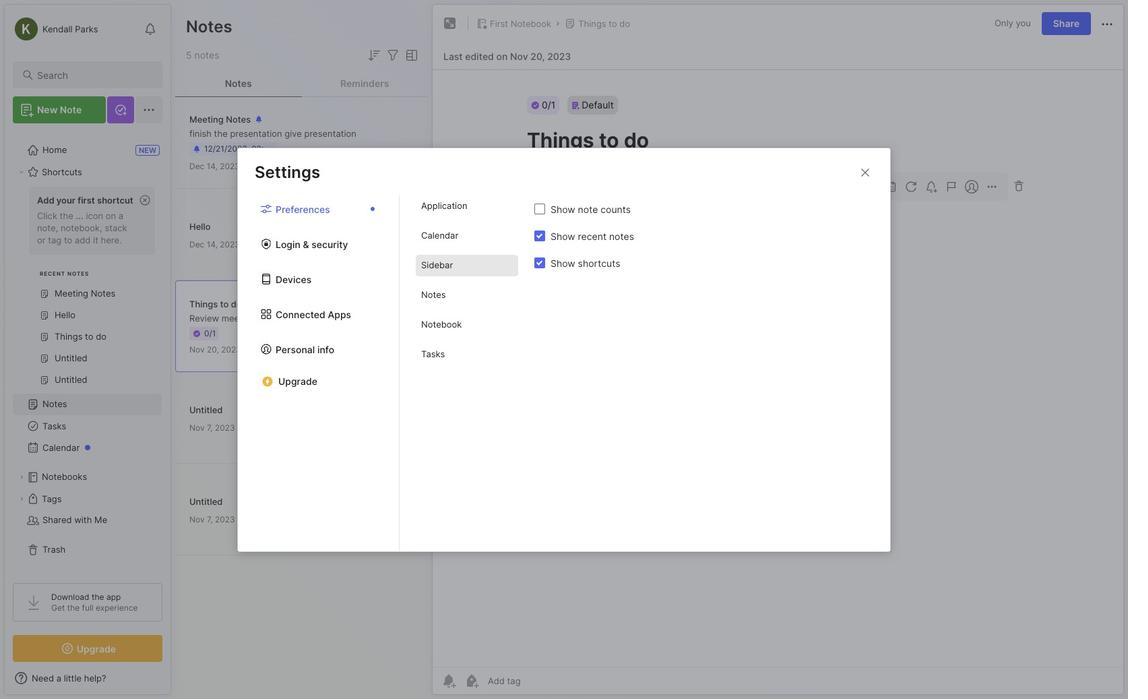 Task type: vqa. For each thing, say whether or not it's contained in the screenshot.
the leftmost "Cyber"
no



Task type: describe. For each thing, give the bounding box(es) containing it.
download
[[51, 592, 89, 602]]

a
[[119, 210, 123, 221]]

to inside 'icon on a note, notebook, stack or tag to add it here.'
[[64, 235, 72, 245]]

upgrade button inside main element
[[13, 635, 163, 662]]

calendar for tab list containing application
[[421, 230, 459, 241]]

am
[[276, 144, 289, 154]]

personal
[[276, 343, 315, 355]]

things for things to do review meeting notes
[[189, 299, 218, 309]]

tasks inside tab
[[421, 348, 445, 359]]

tab list for calendar
[[238, 195, 400, 551]]

reminders
[[341, 77, 389, 89]]

add a reminder image
[[441, 673, 457, 689]]

first notebook button
[[474, 14, 554, 33]]

Show shortcuts checkbox
[[535, 257, 546, 268]]

Show recent notes checkbox
[[535, 230, 546, 241]]

review
[[189, 313, 219, 324]]

on inside 'icon on a note, notebook, stack or tag to add it here.'
[[106, 210, 116, 221]]

first
[[490, 18, 509, 29]]

1 14, from the top
[[207, 161, 218, 171]]

icon on a note, notebook, stack or tag to add it here.
[[37, 210, 127, 245]]

Note Editor text field
[[433, 69, 1124, 667]]

application tab
[[416, 195, 519, 217]]

last edited on nov 20, 2023
[[444, 50, 571, 62]]

2 14, from the top
[[207, 239, 218, 249]]

last
[[444, 50, 463, 62]]

notebook tab
[[416, 314, 519, 335]]

2 nov 7, 2023 from the top
[[189, 514, 235, 524]]

tree inside main element
[[5, 131, 171, 571]]

2 dec 14, 2023 from the top
[[189, 239, 240, 249]]

things to do review meeting notes
[[189, 299, 281, 324]]

home
[[42, 144, 67, 155]]

do for things to do review meeting notes
[[231, 299, 242, 309]]

&
[[303, 238, 309, 250]]

note
[[60, 104, 82, 115]]

upgrade inside tab list
[[279, 375, 318, 387]]

tab list containing notes
[[175, 70, 428, 97]]

things for things to do
[[579, 18, 607, 29]]

nov inside note window element
[[511, 50, 528, 62]]

1 vertical spatial 20,
[[207, 345, 219, 355]]

upgrade inside main element
[[77, 643, 116, 654]]

experience
[[96, 603, 138, 613]]

info
[[318, 343, 335, 355]]

notes up 5 notes
[[186, 17, 232, 36]]

1 dec from the top
[[189, 161, 205, 171]]

close image
[[858, 164, 874, 180]]

preferences
[[276, 203, 330, 214]]

main element
[[0, 0, 175, 699]]

add
[[37, 195, 54, 206]]

devices
[[276, 273, 312, 285]]

full
[[82, 603, 93, 613]]

shared with me
[[42, 515, 107, 525]]

calendar tab
[[416, 225, 519, 246]]

add tag image
[[464, 673, 480, 689]]

or
[[37, 235, 46, 245]]

personal info
[[276, 343, 335, 355]]

new note
[[37, 104, 82, 115]]

connected apps
[[276, 308, 351, 320]]

the for download
[[92, 592, 104, 602]]

me
[[94, 515, 107, 525]]

1 dec 14, 2023 from the top
[[189, 161, 240, 171]]

Show note counts checkbox
[[535, 203, 546, 214]]

finish
[[189, 128, 212, 139]]

notebook inside 'button'
[[511, 18, 552, 29]]

tasks button
[[13, 415, 162, 437]]

shortcuts
[[42, 167, 82, 177]]

hello
[[189, 221, 211, 232]]

2 presentation from the left
[[305, 128, 357, 139]]

new
[[37, 104, 58, 115]]

recent
[[40, 270, 65, 277]]

5
[[186, 49, 192, 61]]

notes down 09:00
[[248, 161, 271, 171]]

shortcuts
[[578, 257, 621, 268]]

login
[[276, 238, 301, 250]]

note
[[578, 203, 598, 214]]

on inside note window element
[[497, 50, 508, 62]]

things to do
[[579, 18, 631, 29]]

security
[[312, 238, 348, 250]]

click
[[37, 210, 57, 221]]

expand tags image
[[18, 495, 26, 503]]

trash
[[42, 544, 66, 555]]

notes up tasks button
[[42, 399, 67, 409]]

share button
[[1042, 12, 1092, 35]]

calendar button
[[13, 437, 162, 459]]

tag
[[48, 235, 62, 245]]

notes button
[[175, 70, 302, 97]]

0 horizontal spatial notes
[[195, 49, 219, 61]]

application
[[421, 200, 468, 211]]

apps
[[328, 308, 351, 320]]

new
[[139, 146, 156, 155]]

notes inside button
[[225, 77, 252, 89]]

group inside main element
[[13, 183, 162, 399]]

here.
[[101, 235, 122, 245]]

calendar for calendar button
[[42, 442, 80, 453]]

shortcuts button
[[13, 161, 162, 183]]

show for show recent notes
[[551, 230, 576, 241]]

1 untitled from the top
[[189, 404, 223, 415]]



Task type: locate. For each thing, give the bounding box(es) containing it.
presentation up 09:00
[[230, 128, 282, 139]]

2 7, from the top
[[207, 514, 213, 524]]

share
[[1054, 18, 1080, 29]]

notes up meeting notes
[[225, 77, 252, 89]]

14, down the 12/21/2023,
[[207, 161, 218, 171]]

notes right 5
[[195, 49, 219, 61]]

sidebar tab
[[416, 255, 519, 276]]

1 vertical spatial notebook
[[421, 319, 462, 330]]

upgrade button down "full"
[[13, 635, 163, 662]]

0 vertical spatial untitled
[[189, 404, 223, 415]]

counts
[[601, 203, 631, 214]]

2 vertical spatial to
[[220, 299, 229, 309]]

upgrade button inside tab list
[[254, 371, 383, 392]]

1 vertical spatial things
[[189, 299, 218, 309]]

tab list for show note counts
[[400, 195, 535, 551]]

notebooks link
[[13, 467, 162, 488]]

Search text field
[[37, 69, 150, 82]]

0 horizontal spatial tasks
[[42, 421, 66, 432]]

recent notes
[[40, 270, 89, 277]]

notes inside things to do review meeting notes
[[258, 313, 281, 324]]

reminders button
[[302, 70, 428, 97]]

on left a
[[106, 210, 116, 221]]

0 vertical spatial dec
[[189, 161, 205, 171]]

0 horizontal spatial things
[[189, 299, 218, 309]]

upgrade down "personal"
[[279, 375, 318, 387]]

1 vertical spatial 7,
[[207, 514, 213, 524]]

calendar
[[421, 230, 459, 241], [42, 442, 80, 453]]

show right show shortcuts checkbox
[[551, 257, 576, 268]]

meeting
[[189, 114, 224, 125]]

tab list containing preferences
[[238, 195, 400, 551]]

calendar up "notebooks"
[[42, 442, 80, 453]]

add your first shortcut
[[37, 195, 133, 206]]

show right the show recent notes checkbox
[[551, 230, 576, 241]]

notebook,
[[61, 222, 102, 233]]

the down meeting notes
[[214, 128, 228, 139]]

0 vertical spatial upgrade button
[[254, 371, 383, 392]]

1 horizontal spatial tasks
[[421, 348, 445, 359]]

20, down first notebook
[[531, 50, 545, 62]]

2 untitled from the top
[[189, 496, 223, 507]]

stack
[[105, 222, 127, 233]]

click the ...
[[37, 210, 83, 221]]

0 vertical spatial tasks
[[421, 348, 445, 359]]

nov 20, 2023
[[189, 345, 241, 355]]

the left ...
[[60, 210, 73, 221]]

notes tab
[[416, 284, 519, 306]]

notes right recent
[[67, 270, 89, 277]]

upgrade down "full"
[[77, 643, 116, 654]]

1 horizontal spatial notebook
[[511, 18, 552, 29]]

shortcut
[[97, 195, 133, 206]]

to inside button
[[609, 18, 617, 29]]

the for finish
[[214, 128, 228, 139]]

only you
[[995, 18, 1032, 28]]

show recent notes
[[551, 230, 635, 241]]

1 horizontal spatial presentation
[[305, 128, 357, 139]]

0 vertical spatial upgrade
[[279, 375, 318, 387]]

0 vertical spatial show
[[551, 203, 576, 214]]

only
[[995, 18, 1014, 28]]

2 vertical spatial show
[[551, 257, 576, 268]]

0 horizontal spatial 20,
[[207, 345, 219, 355]]

0 vertical spatial things
[[579, 18, 607, 29]]

1 vertical spatial upgrade button
[[13, 635, 163, 662]]

to for things to do
[[609, 18, 617, 29]]

0 horizontal spatial to
[[64, 235, 72, 245]]

notes inside tab
[[421, 289, 446, 300]]

upgrade
[[279, 375, 318, 387], [77, 643, 116, 654]]

connected
[[276, 308, 326, 320]]

meeting
[[222, 313, 255, 324]]

None search field
[[37, 67, 150, 83]]

notes
[[186, 17, 232, 36], [225, 77, 252, 89], [226, 114, 251, 125], [248, 161, 271, 171], [67, 270, 89, 277], [421, 289, 446, 300], [42, 399, 67, 409]]

0 vertical spatial do
[[620, 18, 631, 29]]

to
[[609, 18, 617, 29], [64, 235, 72, 245], [220, 299, 229, 309]]

dec 14, 2023 down the 12/21/2023,
[[189, 161, 240, 171]]

show note counts
[[551, 203, 631, 214]]

show right show note counts "checkbox"
[[551, 203, 576, 214]]

upgrade button down info
[[254, 371, 383, 392]]

1 horizontal spatial do
[[620, 18, 631, 29]]

note window element
[[432, 4, 1125, 695]]

notebook right first
[[511, 18, 552, 29]]

1 nov 7, 2023 from the top
[[189, 422, 235, 433]]

0 horizontal spatial presentation
[[230, 128, 282, 139]]

add
[[75, 235, 91, 245]]

upgrade button
[[254, 371, 383, 392], [13, 635, 163, 662]]

0 horizontal spatial upgrade button
[[13, 635, 163, 662]]

notebooks
[[42, 472, 87, 482]]

tasks inside button
[[42, 421, 66, 432]]

things inside things to do review meeting notes
[[189, 299, 218, 309]]

09:00
[[252, 144, 274, 154]]

1 vertical spatial calendar
[[42, 442, 80, 453]]

things inside button
[[579, 18, 607, 29]]

show for show note counts
[[551, 203, 576, 214]]

expand notebooks image
[[18, 473, 26, 481]]

notebook
[[511, 18, 552, 29], [421, 319, 462, 330]]

...
[[76, 210, 83, 221]]

it
[[93, 235, 98, 245]]

first notebook
[[490, 18, 552, 29]]

tags button
[[13, 488, 162, 510]]

2 vertical spatial notes
[[258, 313, 281, 324]]

5 notes
[[186, 49, 219, 61]]

icon
[[86, 210, 103, 221]]

note,
[[37, 222, 58, 233]]

nov
[[511, 50, 528, 62], [189, 345, 205, 355], [189, 422, 205, 433], [189, 514, 205, 524]]

the for click
[[60, 210, 73, 221]]

settings
[[255, 162, 320, 182]]

1 horizontal spatial things
[[579, 18, 607, 29]]

notebook inside tab
[[421, 319, 462, 330]]

the
[[214, 128, 228, 139], [60, 210, 73, 221], [92, 592, 104, 602], [67, 603, 80, 613]]

notes link
[[13, 394, 162, 415]]

tree
[[5, 131, 171, 571]]

0 vertical spatial 7,
[[207, 422, 213, 433]]

14, down the hello
[[207, 239, 218, 249]]

2 dec from the top
[[189, 239, 205, 249]]

0 vertical spatial 20,
[[531, 50, 545, 62]]

expand note image
[[442, 16, 459, 32]]

1 vertical spatial untitled
[[189, 496, 223, 507]]

1 horizontal spatial to
[[220, 299, 229, 309]]

do
[[620, 18, 631, 29], [231, 299, 242, 309]]

group containing add your first shortcut
[[13, 183, 162, 399]]

2023
[[548, 50, 571, 62], [220, 161, 240, 171], [220, 239, 240, 249], [221, 345, 241, 355], [215, 422, 235, 433], [215, 514, 235, 524]]

shared with me link
[[13, 510, 162, 531]]

get
[[51, 603, 65, 613]]

finish the presentation give presentation
[[189, 128, 357, 139]]

2 show from the top
[[551, 230, 576, 241]]

notebook down notes tab at the top left
[[421, 319, 462, 330]]

you
[[1017, 18, 1032, 28]]

1 vertical spatial notes
[[610, 230, 635, 241]]

notes down sidebar
[[421, 289, 446, 300]]

on right 'edited'
[[497, 50, 508, 62]]

1 horizontal spatial 20,
[[531, 50, 545, 62]]

app
[[106, 592, 121, 602]]

trash link
[[13, 539, 162, 561]]

meeting notes
[[189, 114, 251, 125]]

0 vertical spatial nov 7, 2023
[[189, 422, 235, 433]]

notes right meeting
[[258, 313, 281, 324]]

tree containing home
[[5, 131, 171, 571]]

the down download
[[67, 603, 80, 613]]

tasks
[[421, 348, 445, 359], [42, 421, 66, 432]]

calendar inside tab
[[421, 230, 459, 241]]

0 vertical spatial to
[[609, 18, 617, 29]]

dec 14, 2023 down the hello
[[189, 239, 240, 249]]

12/21/2023,
[[204, 144, 249, 154]]

2 horizontal spatial to
[[609, 18, 617, 29]]

do inside button
[[620, 18, 631, 29]]

1 horizontal spatial upgrade button
[[254, 371, 383, 392]]

tasks up calendar button
[[42, 421, 66, 432]]

download the app get the full experience
[[51, 592, 138, 613]]

1 vertical spatial dec 14, 2023
[[189, 239, 240, 249]]

3 show from the top
[[551, 257, 576, 268]]

calendar inside button
[[42, 442, 80, 453]]

with
[[74, 515, 92, 525]]

do for things to do
[[620, 18, 631, 29]]

20, down 0/1 on the top left of the page
[[207, 345, 219, 355]]

calendar up sidebar
[[421, 230, 459, 241]]

to inside things to do review meeting notes
[[220, 299, 229, 309]]

1 vertical spatial 14,
[[207, 239, 218, 249]]

7,
[[207, 422, 213, 433], [207, 514, 213, 524]]

first
[[78, 195, 95, 206]]

recent
[[578, 230, 607, 241]]

1 vertical spatial nov 7, 2023
[[189, 514, 235, 524]]

show for show shortcuts
[[551, 257, 576, 268]]

1 vertical spatial tasks
[[42, 421, 66, 432]]

0 horizontal spatial do
[[231, 299, 242, 309]]

nov 7, 2023
[[189, 422, 235, 433], [189, 514, 235, 524]]

1 vertical spatial show
[[551, 230, 576, 241]]

12/21/2023, 09:00 am
[[204, 144, 289, 154]]

tasks down the notebook tab
[[421, 348, 445, 359]]

1 horizontal spatial calendar
[[421, 230, 459, 241]]

0 vertical spatial notes
[[195, 49, 219, 61]]

tasks tab
[[416, 344, 519, 365]]

do inside things to do review meeting notes
[[231, 299, 242, 309]]

1 vertical spatial on
[[106, 210, 116, 221]]

20, inside note window element
[[531, 50, 545, 62]]

give
[[285, 128, 302, 139]]

tab list
[[175, 70, 428, 97], [238, 195, 400, 551], [400, 195, 535, 551]]

login & security
[[276, 238, 348, 250]]

group
[[13, 183, 162, 399]]

notes down counts
[[610, 230, 635, 241]]

1 horizontal spatial on
[[497, 50, 508, 62]]

0 vertical spatial dec 14, 2023
[[189, 161, 240, 171]]

sidebar
[[421, 259, 453, 270]]

1 vertical spatial dec
[[189, 239, 205, 249]]

presentation right give
[[305, 128, 357, 139]]

edited
[[465, 50, 494, 62]]

1 vertical spatial to
[[64, 235, 72, 245]]

0 horizontal spatial upgrade
[[77, 643, 116, 654]]

notes up 12/21/2023, 09:00 am
[[226, 114, 251, 125]]

1 vertical spatial do
[[231, 299, 242, 309]]

1 presentation from the left
[[230, 128, 282, 139]]

0 vertical spatial on
[[497, 50, 508, 62]]

your
[[57, 195, 76, 206]]

tags
[[42, 494, 62, 504]]

notes
[[195, 49, 219, 61], [610, 230, 635, 241], [258, 313, 281, 324]]

the up "full"
[[92, 592, 104, 602]]

untitled
[[189, 404, 223, 415], [189, 496, 223, 507]]

dec down the hello
[[189, 239, 205, 249]]

0 vertical spatial 14,
[[207, 161, 218, 171]]

to for things to do review meeting notes
[[220, 299, 229, 309]]

20,
[[531, 50, 545, 62], [207, 345, 219, 355]]

1 vertical spatial upgrade
[[77, 643, 116, 654]]

2 horizontal spatial notes
[[610, 230, 635, 241]]

0 vertical spatial notebook
[[511, 18, 552, 29]]

2023 inside note window element
[[548, 50, 571, 62]]

1 7, from the top
[[207, 422, 213, 433]]

shared
[[42, 515, 72, 525]]

1 horizontal spatial upgrade
[[279, 375, 318, 387]]

0 horizontal spatial notebook
[[421, 319, 462, 330]]

1 show from the top
[[551, 203, 576, 214]]

0 vertical spatial calendar
[[421, 230, 459, 241]]

show shortcuts
[[551, 257, 621, 268]]

0 horizontal spatial calendar
[[42, 442, 80, 453]]

0 horizontal spatial on
[[106, 210, 116, 221]]

things to do button
[[563, 14, 633, 33]]

dec down finish
[[189, 161, 205, 171]]

tab list containing application
[[400, 195, 535, 551]]

0/1
[[204, 328, 216, 338]]

1 horizontal spatial notes
[[258, 313, 281, 324]]

none search field inside main element
[[37, 67, 150, 83]]



